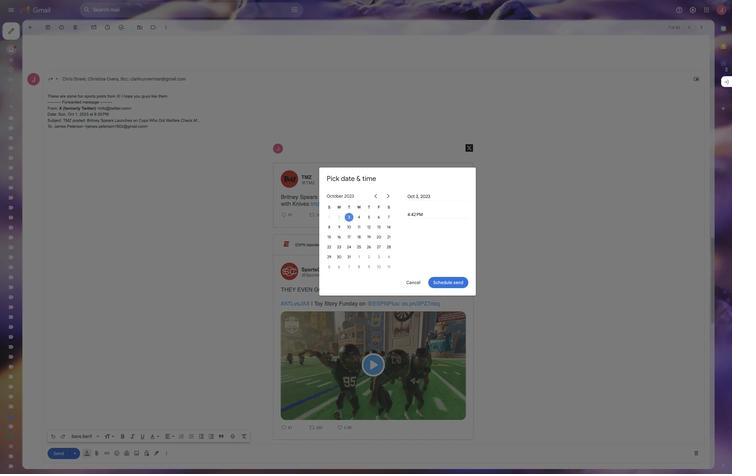 Task type: locate. For each thing, give the bounding box(es) containing it.
who inside ---------- forwarded message --------- from: x (formerly twitter) <info@twitter.com> date: sun, oct 1, 2023 at 8:35 pm subject: tmz posted: britney spears launches on cops who did welfare check af... to: james peterson <james.peterson1902@gmail.com>
[[149, 118, 158, 123]]

@espnplus link
[[367, 300, 399, 307]]

1 left the "2 oct" cell
[[329, 215, 330, 219]]

0 horizontal spatial s column header
[[325, 202, 334, 212]]

bcc:
[[121, 76, 129, 82]]

1 s column header from the left
[[325, 202, 334, 212]]

cops
[[139, 118, 148, 123], [353, 194, 366, 200]]

0 vertical spatial spears
[[101, 118, 114, 123]]

11 down the 4 nov cell
[[388, 265, 391, 269]]

report spam image
[[58, 24, 65, 30]]

cancel button
[[401, 277, 426, 288]]

britney inside ---------- forwarded message --------- from: x (formerly twitter) <info@twitter.com> date: sun, oct 1, 2023 at 8:35 pm subject: tmz posted: britney spears launches on cops who did welfare check af... to: james peterson <james.peterson1902@gmail.com>
[[87, 118, 100, 123]]

0 horizontal spatial ,
[[86, 76, 87, 82]]

9 inside cell
[[338, 225, 341, 229]]

1 vertical spatial spears
[[300, 194, 318, 200]]

17 oct cell
[[344, 232, 354, 242]]

1 vertical spatial 5
[[328, 265, 331, 269]]

« button
[[373, 193, 379, 199]]

on right funday
[[360, 300, 366, 307]]

6 for 6 oct cell
[[378, 215, 380, 219]]

1 horizontal spatial 9
[[368, 265, 370, 269]]

with
[[281, 201, 291, 207]]

t up 100
[[348, 205, 351, 210]]

5 inside cell
[[328, 265, 331, 269]]

2 oct cell
[[334, 212, 344, 222]]

8 - from the left
[[57, 100, 58, 105]]

2.3k
[[343, 425, 352, 430]]

2023
[[80, 112, 89, 117], [345, 193, 354, 199]]

tmz right the tmz's avatar
[[302, 175, 312, 180]]

6 down 30 oct cell at left bottom
[[338, 265, 341, 269]]

21
[[388, 235, 391, 239]]

0 horizontal spatial the
[[328, 286, 339, 293]]

1 horizontal spatial 2
[[368, 255, 370, 259]]

1 vertical spatial welfare
[[391, 194, 410, 200]]

did down them
[[159, 118, 165, 123]]

spears up "knives"
[[300, 194, 318, 200]]

17
[[348, 235, 351, 239]]

1 horizontal spatial 3
[[378, 255, 380, 259]]

celly
[[341, 286, 358, 293]]

0 horizontal spatial 6
[[338, 265, 341, 269]]

1 vertical spatial launches
[[319, 194, 344, 200]]

clarkrunnerman@gmail.com
[[131, 76, 186, 82]]

who inside "britney spears launches on cops who did welfare check after dancing with knives"
[[368, 194, 379, 200]]

1 horizontal spatial 10
[[377, 265, 381, 269]]

0 vertical spatial 9
[[338, 225, 341, 229]]

11 oct cell
[[354, 222, 364, 232]]

1 down 25 oct cell
[[359, 255, 360, 259]]

cops inside ---------- forwarded message --------- from: x (formerly twitter) <info@twitter.com> date: sun, oct 1, 2023 at 8:35 pm subject: tmz posted: britney spears launches on cops who did welfare check af... to: james peterson <james.peterson1902@gmail.com>
[[139, 118, 148, 123]]

1 the from the left
[[328, 286, 339, 293]]

schedule
[[434, 280, 453, 285]]

0 horizontal spatial 3
[[348, 215, 350, 219]]

retweet image
[[309, 424, 315, 431]]

navigation
[[0, 20, 75, 474]]

1 oct cell
[[325, 212, 334, 222]]

2 like image from the top
[[337, 424, 343, 431]]

1
[[329, 215, 330, 219], [359, 255, 360, 259]]

on up '<james.peterson1902@gmail.com>' at top left
[[133, 118, 138, 123]]

3 inside 3 oct cell
[[348, 215, 350, 219]]

2023 right october
[[345, 193, 354, 199]]

11 down "4 oct" cell
[[358, 225, 361, 229]]

check left after
[[411, 194, 427, 200]]

espn's avatar image left espn @espn
[[281, 455, 299, 472]]

2 left 100 link
[[338, 215, 340, 219]]

0 vertical spatial 4
[[358, 215, 360, 219]]

3 - from the left
[[50, 100, 52, 105]]

like image
[[337, 212, 343, 218], [337, 424, 343, 431]]

4 for the 4 nov cell
[[388, 255, 390, 259]]

0 horizontal spatial t column header
[[344, 202, 354, 212]]

launches up tmz.me/kjocycq link
[[319, 194, 344, 200]]

5 right "4 oct" cell
[[368, 215, 370, 219]]

who
[[149, 118, 158, 123], [368, 194, 379, 200]]

like image for sportscenter
[[337, 424, 343, 431]]

9 nov cell
[[364, 262, 374, 272]]

s column header left m
[[325, 202, 334, 212]]

1 horizontal spatial spears
[[300, 194, 318, 200]]

send
[[454, 280, 464, 285]]

0 horizontal spatial check
[[181, 118, 193, 123]]

cops inside "britney spears launches on cops who did welfare check after dancing with knives"
[[353, 194, 366, 200]]

launches
[[115, 118, 132, 123], [319, 194, 344, 200]]

28 oct cell
[[384, 242, 394, 252]]

0 horizontal spatial britney
[[87, 118, 100, 123]]

sportscenter's video image
[[281, 311, 466, 418]]

1 vertical spatial 4
[[388, 255, 390, 259]]

welfare inside "britney spears launches on cops who did welfare check after dancing with knives"
[[391, 194, 410, 200]]

spears down 8:35 pm
[[101, 118, 114, 123]]

1 vertical spatial like image
[[337, 424, 343, 431]]

m column header
[[334, 202, 344, 212]]

tmz @tmz
[[302, 175, 315, 185]]

1 vertical spatial cops
[[353, 194, 366, 200]]

these are some fun sports posts from x! i hope you guys like them
[[48, 94, 169, 99]]

1 s from the left
[[328, 205, 331, 210]]

8 inside cell
[[328, 225, 331, 229]]

30
[[337, 255, 342, 259]]

5 inside "cell"
[[368, 215, 370, 219]]

britney
[[87, 118, 100, 123], [281, 194, 299, 200]]

0 vertical spatial 8
[[328, 225, 331, 229]]

on inside ---------- forwarded message --------- from: x (formerly twitter) <info@twitter.com> date: sun, oct 1, 2023 at 8:35 pm subject: tmz posted: britney spears launches on cops who did welfare check af... to: james peterson <james.peterson1902@gmail.com>
[[133, 118, 138, 123]]

launches up '<james.peterson1902@gmail.com>' at top left
[[115, 118, 132, 123]]

1 horizontal spatial who
[[368, 194, 379, 200]]

10 down 3 oct cell
[[347, 225, 351, 229]]

11 for 11 nov cell
[[388, 265, 391, 269]]

2023 inside ---------- forwarded message --------- from: x (formerly twitter) <info@twitter.com> date: sun, oct 1, 2023 at 8:35 pm subject: tmz posted: britney spears launches on cops who did welfare check af... to: james peterson <james.peterson1902@gmail.com>
[[80, 112, 89, 117]]

advanced search options image
[[288, 3, 301, 16]]

1 vertical spatial who
[[368, 194, 379, 200]]

did inside ---------- forwarded message --------- from: x (formerly twitter) <info@twitter.com> date: sun, oct 1, 2023 at 8:35 pm subject: tmz posted: britney spears launches on cops who did welfare check af... to: james peterson <james.peterson1902@gmail.com>
[[159, 118, 165, 123]]

2 - from the left
[[49, 100, 50, 105]]

8 nov cell
[[354, 262, 364, 272]]

who up f
[[368, 194, 379, 200]]

0 vertical spatial 7
[[669, 25, 671, 30]]

0 vertical spatial on
[[133, 118, 138, 123]]

» button
[[385, 193, 392, 199]]

grid
[[325, 202, 394, 272]]

1 vertical spatial 16
[[338, 235, 341, 239]]

14 oct cell
[[384, 222, 394, 232]]

espn inside espn reposted link
[[295, 243, 306, 247]]

1 horizontal spatial ,
[[119, 76, 120, 82]]

5 for 5 nov cell
[[328, 265, 331, 269]]

<info@twitter.com>
[[97, 106, 132, 111]]

8 oct cell
[[325, 222, 334, 232]]

0 horizontal spatial 9
[[338, 225, 341, 229]]

15 oct cell
[[325, 232, 334, 242]]

7 inside 7 oct cell
[[388, 215, 390, 219]]

4 down w column header
[[358, 215, 360, 219]]

2
[[338, 215, 340, 219], [368, 255, 370, 259]]

0 vertical spatial launches
[[115, 118, 132, 123]]

0 horizontal spatial did
[[159, 118, 165, 123]]

@espnplus
[[367, 300, 399, 307]]

0 vertical spatial 6
[[378, 215, 380, 219]]

0 vertical spatial 10
[[347, 225, 351, 229]]

0 horizontal spatial on
[[133, 118, 138, 123]]

12
[[368, 225, 371, 229]]

who down like at the left of the page
[[149, 118, 158, 123]]

0 horizontal spatial 8
[[328, 225, 331, 229]]

1 horizontal spatial did
[[381, 194, 389, 200]]

snooze image
[[104, 24, 111, 30]]

espn inside espn @espn
[[302, 459, 315, 464]]

29
[[327, 255, 332, 259]]

after
[[429, 194, 440, 200]]

0 vertical spatial check
[[181, 118, 193, 123]]

9 for 9 nov "cell" at bottom
[[368, 265, 370, 269]]

cops down guys at the top left of page
[[139, 118, 148, 123]]

spears inside ---------- forwarded message --------- from: x (formerly twitter) <info@twitter.com> date: sun, oct 1, 2023 at 8:35 pm subject: tmz posted: britney spears launches on cops who did welfare check af... to: james peterson <james.peterson1902@gmail.com>
[[101, 118, 114, 123]]

1 vertical spatial on
[[345, 194, 351, 200]]

espn's avatar image left the espn reposted
[[282, 239, 292, 249]]

1 horizontal spatial t
[[368, 205, 370, 210]]

cops up w
[[353, 194, 366, 200]]

s right f
[[388, 205, 390, 210]]

2 , from the left
[[119, 76, 120, 82]]

grid inside pick date & time dialog
[[325, 202, 394, 272]]

0 vertical spatial 11
[[358, 225, 361, 229]]

street
[[74, 76, 86, 82]]

2 s from the left
[[388, 205, 390, 210]]

some
[[67, 94, 77, 99]]

6 - from the left
[[54, 100, 56, 105]]

0 horizontal spatial tmz
[[63, 118, 72, 123]]

sportscenter's avatar image
[[281, 263, 299, 280]]

1 vertical spatial 11
[[388, 265, 391, 269]]

8 down 1 nov cell
[[358, 265, 360, 269]]

espn's avatar image
[[282, 239, 292, 249], [281, 455, 299, 472]]

16 for 16 link
[[315, 213, 321, 217]]

16 down 9 oct cell
[[338, 235, 341, 239]]

grid containing s
[[325, 202, 394, 272]]

espn
[[295, 243, 306, 247], [302, 459, 315, 464]]

britney down at
[[87, 118, 100, 123]]

1 vertical spatial did
[[381, 194, 389, 200]]

2 t from the left
[[368, 205, 370, 210]]

9 down the "2 oct" cell
[[338, 225, 341, 229]]

10
[[347, 225, 351, 229], [377, 265, 381, 269]]

0 vertical spatial 1
[[329, 215, 330, 219]]

16 inside message body text field
[[315, 213, 321, 217]]

0 horizontal spatial welfare
[[166, 118, 180, 123]]

check inside "britney spears launches on cops who did welfare check after dancing with knives"
[[411, 194, 427, 200]]

espn for espn @espn
[[302, 459, 315, 464]]

0 horizontal spatial 2023
[[80, 112, 89, 117]]

17 - from the left
[[108, 100, 110, 105]]

1 horizontal spatial t column header
[[364, 202, 374, 212]]

27
[[377, 245, 381, 249]]

espn's avatar image inside espn reposted link
[[282, 239, 292, 249]]

on right october
[[345, 194, 351, 200]]

from
[[108, 94, 116, 99]]

x
[[59, 106, 62, 111]]

0 vertical spatial 2023
[[80, 112, 89, 117]]

10 down 3 nov cell
[[377, 265, 381, 269]]

spears inside "britney spears launches on cops who did welfare check after dancing with knives"
[[300, 194, 318, 200]]

like image down m
[[337, 212, 343, 218]]

16 left 1 oct cell
[[315, 213, 321, 217]]

2 vertical spatial 7
[[348, 265, 350, 269]]

7 oct cell
[[384, 212, 394, 222]]

welfare inside ---------- forwarded message --------- from: x (formerly twitter) <info@twitter.com> date: sun, oct 1, 2023 at 8:35 pm subject: tmz posted: britney spears launches on cops who did welfare check af... to: james peterson <james.peterson1902@gmail.com>
[[166, 118, 180, 123]]

sports
[[85, 94, 96, 99]]

1 horizontal spatial cops
[[353, 194, 366, 200]]

tab list
[[715, 20, 733, 452]]

2 s column header from the left
[[384, 202, 394, 212]]

oct
[[68, 112, 74, 117]]

3
[[348, 215, 350, 219], [378, 255, 380, 259]]

did right « button
[[381, 194, 389, 200]]

retweet image
[[309, 212, 315, 218]]

britney up with
[[281, 194, 299, 200]]

1 for 1 nov cell
[[359, 255, 360, 259]]

8 down 1 oct cell
[[328, 225, 331, 229]]

1 horizontal spatial 7
[[388, 215, 390, 219]]

1 horizontal spatial 1
[[359, 255, 360, 259]]

1 vertical spatial espn
[[302, 459, 315, 464]]

message
[[83, 100, 99, 105]]

4
[[358, 215, 360, 219], [388, 255, 390, 259]]

2 for 2 nov cell
[[368, 255, 370, 259]]

welfare left af...
[[166, 118, 180, 123]]

1 horizontal spatial on
[[345, 194, 351, 200]]

13 oct cell
[[374, 222, 384, 232]]

t
[[348, 205, 351, 210], [368, 205, 370, 210]]

9 inside "cell"
[[368, 265, 370, 269]]

3 for 3 nov cell
[[378, 255, 380, 259]]

2 vertical spatial on
[[360, 300, 366, 307]]

97 link
[[287, 213, 293, 218]]

welfare right »
[[391, 194, 410, 200]]

0 horizontal spatial 2
[[338, 215, 340, 219]]

4 down 28 oct cell
[[388, 255, 390, 259]]

james
[[54, 124, 66, 129]]

0 horizontal spatial s
[[328, 205, 331, 210]]

the right the in on the bottom left of page
[[366, 286, 378, 293]]

s column header
[[325, 202, 334, 212], [384, 202, 394, 212]]

11
[[358, 225, 361, 229], [388, 265, 391, 269]]

1 vertical spatial espn's avatar image
[[281, 455, 299, 472]]

9
[[338, 225, 341, 229], [368, 265, 370, 269]]

7 for '7 nov' cell
[[348, 265, 350, 269]]

Time field
[[407, 211, 468, 218]]

t left f
[[368, 205, 370, 210]]

0 vertical spatial britney
[[87, 118, 100, 123]]

7 down 31 oct cell
[[348, 265, 350, 269]]

24 oct cell
[[344, 242, 354, 252]]

t column header right w
[[364, 202, 374, 212]]

0 horizontal spatial 5
[[328, 265, 331, 269]]

1 horizontal spatial britney
[[281, 194, 299, 200]]

1 - from the left
[[48, 100, 49, 105]]

1 horizontal spatial s column header
[[384, 202, 394, 212]]

tmz's avatar image
[[281, 170, 299, 188]]

8 inside cell
[[358, 265, 360, 269]]

2023 left at
[[80, 112, 89, 117]]

8:35 pm
[[94, 112, 109, 117]]

tmz down oct
[[63, 118, 72, 123]]

subject:
[[48, 118, 62, 123]]

1 vertical spatial tmz
[[302, 175, 312, 180]]

1 vertical spatial 7
[[388, 215, 390, 219]]

7 inside '7 nov' cell
[[348, 265, 350, 269]]

1 horizontal spatial tmz
[[302, 175, 312, 180]]

5 down 29 oct cell
[[328, 265, 331, 269]]

0 horizontal spatial 7
[[348, 265, 350, 269]]

13 - from the left
[[103, 100, 104, 105]]

0 vertical spatial welfare
[[166, 118, 180, 123]]

0 vertical spatial did
[[159, 118, 165, 123]]

i
[[122, 94, 123, 99]]

1 vertical spatial 2023
[[345, 193, 354, 199]]

220
[[315, 425, 323, 430]]

1 horizontal spatial 5
[[368, 215, 370, 219]]

0 vertical spatial espn's avatar image
[[282, 239, 292, 249]]

s left m
[[328, 205, 331, 210]]

reply image
[[281, 424, 287, 431]]

5 nov cell
[[325, 262, 334, 272]]

0 vertical spatial cops
[[139, 118, 148, 123]]

1 nov cell
[[354, 252, 364, 262]]

newer image
[[687, 24, 693, 30]]

7 up 14
[[388, 215, 390, 219]]

4 nov cell
[[384, 252, 394, 262]]

, left christina
[[86, 76, 87, 82]]

1 horizontal spatial 11
[[388, 265, 391, 269]]

23
[[337, 245, 341, 249]]

18 - from the left
[[110, 100, 111, 105]]

2 down 26 oct cell
[[368, 255, 370, 259]]

1 horizontal spatial welfare
[[391, 194, 410, 200]]

3 oct cell
[[344, 212, 354, 222]]

-
[[48, 100, 49, 105], [49, 100, 50, 105], [50, 100, 52, 105], [52, 100, 53, 105], [53, 100, 54, 105], [54, 100, 56, 105], [56, 100, 57, 105], [57, 100, 58, 105], [58, 100, 60, 105], [60, 100, 61, 105], [100, 100, 101, 105], [101, 100, 103, 105], [103, 100, 104, 105], [104, 100, 105, 105], [105, 100, 107, 105], [107, 100, 108, 105], [108, 100, 110, 105], [110, 100, 111, 105], [111, 100, 112, 105]]

12 oct cell
[[364, 222, 374, 232]]

»
[[387, 194, 390, 199]]

0 horizontal spatial 11
[[358, 225, 361, 229]]

0 vertical spatial 2
[[338, 215, 340, 219]]

, left bcc:
[[119, 76, 120, 82]]

peterson
[[67, 124, 83, 129]]

t column header up 100
[[344, 202, 354, 212]]

6
[[378, 215, 380, 219], [338, 265, 341, 269]]

15 - from the left
[[105, 100, 107, 105]]

posts
[[97, 94, 106, 99]]

check left af...
[[181, 118, 193, 123]]

14
[[387, 225, 391, 229]]

1 like image from the top
[[337, 212, 343, 218]]

11 - from the left
[[100, 100, 101, 105]]

older image
[[699, 24, 705, 30]]

pick date & time dialog
[[320, 167, 476, 296]]

0 horizontal spatial 16
[[315, 213, 321, 217]]

1 vertical spatial britney
[[281, 194, 299, 200]]

3 right the "2 oct" cell
[[348, 215, 350, 219]]

8 for 8 oct cell
[[328, 225, 331, 229]]

6 oct cell
[[374, 212, 384, 222]]

t column header
[[344, 202, 354, 212], [364, 202, 374, 212]]

1 horizontal spatial launches
[[319, 194, 344, 200]]

100 link
[[343, 213, 351, 218]]

3 inside 3 nov cell
[[378, 255, 380, 259]]

3 down 27 oct cell
[[378, 255, 380, 259]]

0 horizontal spatial t
[[348, 205, 351, 210]]

1 horizontal spatial s
[[388, 205, 390, 210]]

0 vertical spatial like image
[[337, 212, 343, 218]]

0 vertical spatial tmz
[[63, 118, 72, 123]]

1 vertical spatial check
[[411, 194, 427, 200]]

like image right 220
[[337, 424, 343, 431]]

0 horizontal spatial who
[[149, 118, 158, 123]]

1 horizontal spatial 8
[[358, 265, 360, 269]]

9 down 2 nov cell
[[368, 265, 370, 269]]

9 oct cell
[[334, 222, 344, 232]]

on inside "britney spears launches on cops who did welfare check after dancing with knives"
[[345, 194, 351, 200]]

4 oct cell
[[354, 212, 364, 222]]

posted:
[[73, 118, 86, 123]]

0 horizontal spatial 10
[[347, 225, 351, 229]]

1 horizontal spatial 6
[[378, 215, 380, 219]]

did
[[159, 118, 165, 123], [381, 194, 389, 200]]

Message Body text field
[[48, 87, 700, 474]]

the right got
[[328, 286, 339, 293]]

1 vertical spatial 6
[[338, 265, 341, 269]]

reply image
[[281, 212, 287, 218]]

0 horizontal spatial 1
[[329, 215, 330, 219]]

16 inside cell
[[338, 235, 341, 239]]

2023 inside row
[[345, 193, 354, 199]]

s
[[328, 205, 331, 210], [388, 205, 390, 210]]

4 - from the left
[[52, 100, 53, 105]]

1 vertical spatial 1
[[359, 255, 360, 259]]

1 horizontal spatial the
[[366, 286, 378, 293]]

christina
[[88, 76, 106, 82]]

tmz inside tmz @tmz
[[302, 175, 312, 180]]

6 down f column header
[[378, 215, 380, 219]]

1 horizontal spatial 16
[[338, 235, 341, 239]]

pick date & time
[[327, 174, 376, 183]]

sun,
[[58, 112, 67, 117]]

0 horizontal spatial spears
[[101, 118, 114, 123]]

launches inside ---------- forwarded message --------- from: x (formerly twitter) <info@twitter.com> date: sun, oct 1, 2023 at 8:35 pm subject: tmz posted: britney spears launches on cops who did welfare check af... to: james peterson <james.peterson1902@gmail.com>
[[115, 118, 132, 123]]

s column header right f
[[384, 202, 394, 212]]

😂 image
[[439, 287, 446, 293]]

None search field
[[80, 2, 303, 17]]

15
[[328, 235, 331, 239]]

1 vertical spatial 2
[[368, 255, 370, 259]]

1 vertical spatial 8
[[358, 265, 360, 269]]

7 left the of
[[669, 25, 671, 30]]

18 oct cell
[[354, 232, 364, 242]]

hope
[[124, 94, 133, 99]]



Task type: vqa. For each thing, say whether or not it's contained in the screenshot.
Glisten link
no



Task type: describe. For each thing, give the bounding box(es) containing it.
settings image
[[690, 6, 697, 14]]

#atlvsjax link
[[281, 300, 310, 307]]

10 for 10 oct cell
[[347, 225, 351, 229]]

espn for espn reposted
[[295, 243, 306, 247]]

october 2023
[[327, 193, 354, 199]]

w column header
[[354, 202, 364, 212]]

you
[[134, 94, 141, 99]]

10 nov cell
[[374, 262, 384, 272]]

6 for 6 nov cell
[[338, 265, 341, 269]]

archive image
[[45, 24, 51, 30]]

&
[[357, 174, 361, 183]]

:
[[399, 300, 401, 307]]

fun
[[78, 94, 84, 99]]

61
[[287, 425, 293, 430]]

1,
[[75, 112, 79, 117]]

19 - from the left
[[111, 100, 112, 105]]

tmz inside ---------- forwarded message --------- from: x (formerly twitter) <info@twitter.com> date: sun, oct 1, 2023 at 8:35 pm subject: tmz posted: britney spears launches on cops who did welfare check af... to: james peterson <james.peterson1902@gmail.com>
[[63, 118, 72, 123]]

#atlvsjax
[[281, 300, 310, 307]]

10 oct cell
[[344, 222, 354, 232]]

23 oct cell
[[334, 242, 344, 252]]

1 t from the left
[[348, 205, 351, 210]]

22
[[328, 245, 331, 249]]

14 - from the left
[[104, 100, 105, 105]]

espn reposted
[[295, 243, 321, 247]]

7 of 63
[[669, 25, 680, 30]]

2.3k link
[[343, 425, 352, 431]]

12 - from the left
[[101, 100, 103, 105]]

<james.peterson1902@gmail.com>
[[84, 124, 148, 129]]

to:
[[48, 124, 53, 129]]

espn reposted link
[[274, 235, 474, 255]]

m
[[338, 205, 341, 210]]

6 nov cell
[[334, 262, 344, 272]]

schedule send button
[[429, 277, 469, 288]]

31
[[348, 255, 351, 259]]

chris street , christina overa , bcc: clarkrunnerman@gmail.com
[[62, 76, 186, 82]]

toy
[[315, 300, 323, 307]]

delete image
[[72, 24, 78, 30]]

date:
[[48, 112, 57, 117]]

are
[[60, 94, 66, 99]]

guys
[[142, 94, 150, 99]]

30 oct cell
[[334, 252, 344, 262]]

28
[[387, 245, 391, 249]]

sportscenter @sportscenter
[[302, 267, 333, 278]]

story
[[392, 286, 411, 293]]

26 oct cell
[[364, 242, 374, 252]]

7 - from the left
[[56, 100, 57, 105]]

2 nov cell
[[364, 252, 374, 262]]

10 - from the left
[[60, 100, 61, 105]]

reposted
[[307, 243, 321, 247]]

16 - from the left
[[107, 100, 108, 105]]

7 for 7 oct cell
[[388, 215, 390, 219]]

5 oct cell
[[364, 212, 374, 222]]

back to inbox image
[[27, 24, 34, 30]]

7 nov cell
[[344, 262, 354, 272]]

story
[[325, 300, 338, 307]]

october
[[327, 193, 343, 199]]

---------- forwarded message --------- from: x (formerly twitter) <info@twitter.com> date: sun, oct 1, 2023 at 8:35 pm subject: tmz posted: britney spears launches on cops who did welfare check af... to: james peterson <james.peterson1902@gmail.com>
[[48, 100, 201, 129]]

1 t column header from the left
[[344, 202, 354, 212]]

britney inside "britney spears launches on cops who did welfare check after dancing with knives"
[[281, 194, 299, 200]]

even
[[298, 286, 313, 293]]

knives
[[293, 201, 309, 207]]

24
[[347, 245, 351, 249]]

27 oct cell
[[374, 242, 384, 252]]

sportscenter
[[302, 267, 333, 273]]

at
[[90, 112, 93, 117]]

they even got the celly in the toy story version
[[281, 286, 439, 293]]

16 oct cell
[[334, 232, 344, 242]]

21 oct cell
[[384, 232, 394, 242]]

@tmz
[[302, 180, 315, 185]]

them
[[159, 94, 168, 99]]

9 - from the left
[[58, 100, 60, 105]]

1 , from the left
[[86, 76, 87, 82]]

schedule send
[[434, 280, 464, 285]]

11 for 11 oct cell at top left
[[358, 225, 361, 229]]

launches inside "britney spears launches on cops who did welfare check after dancing with knives"
[[319, 194, 344, 200]]

8 for the 8 nov cell
[[358, 265, 360, 269]]

16 for 16 oct cell on the left of the page
[[338, 235, 341, 239]]

2 t column header from the left
[[364, 202, 374, 212]]

chris
[[62, 76, 73, 82]]

pick
[[327, 174, 340, 183]]

Date field
[[407, 193, 468, 200]]

tmz.me/kjocycq link
[[311, 201, 352, 207]]

5 for 5 oct "cell"
[[368, 215, 370, 219]]

220 link
[[315, 425, 323, 431]]

w
[[358, 205, 361, 210]]

10 for 10 nov cell
[[377, 265, 381, 269]]

these
[[48, 94, 59, 99]]

like
[[151, 94, 157, 99]]

4 for "4 oct" cell
[[358, 215, 360, 219]]

18
[[358, 235, 361, 239]]

twitter)
[[82, 106, 96, 111]]

britney spears launches on cops who did welfare check after dancing with knives
[[281, 194, 462, 207]]

in
[[359, 286, 365, 293]]

add to tasks image
[[118, 24, 124, 30]]

check inside ---------- forwarded message --------- from: x (formerly twitter) <info@twitter.com> date: sun, oct 1, 2023 at 8:35 pm subject: tmz posted: britney spears launches on cops who did welfare check af... to: james peterson <james.peterson1902@gmail.com>
[[181, 118, 193, 123]]

forwarded
[[62, 100, 81, 105]]

version
[[412, 286, 438, 293]]

63
[[676, 25, 680, 30]]

5 - from the left
[[53, 100, 54, 105]]

2 horizontal spatial 7
[[669, 25, 671, 30]]

2 the from the left
[[366, 286, 378, 293]]

3 for 3 oct cell
[[348, 215, 350, 219]]

31 oct cell
[[344, 252, 354, 262]]

time
[[363, 174, 376, 183]]

toy
[[379, 286, 390, 293]]

f
[[378, 205, 380, 210]]

october 2023 row
[[325, 190, 394, 202]]

61 link
[[287, 425, 293, 431]]

22 oct cell
[[325, 242, 334, 252]]

3 nov cell
[[374, 252, 384, 262]]

«
[[375, 194, 378, 199]]

25
[[357, 245, 361, 249]]

25 oct cell
[[354, 242, 364, 252]]

like image for tmz
[[337, 212, 343, 218]]

29 oct cell
[[325, 252, 334, 262]]

97
[[287, 213, 293, 217]]

dancing
[[442, 194, 462, 200]]

got
[[314, 286, 326, 293]]

9 for 9 oct cell
[[338, 225, 341, 229]]

11 nov cell
[[384, 262, 394, 272]]

2 horizontal spatial on
[[360, 300, 366, 307]]

pick date & time heading
[[327, 174, 376, 183]]

search mail image
[[81, 4, 93, 16]]

date
[[341, 174, 355, 183]]

f column header
[[374, 202, 384, 212]]

they
[[281, 286, 296, 293]]

es.pn/3pz7nbq link
[[402, 300, 440, 307]]

2 for the "2 oct" cell
[[338, 215, 340, 219]]

20 oct cell
[[374, 232, 384, 242]]

13
[[378, 225, 381, 229]]

es.pn/3pz7nbq
[[402, 300, 440, 307]]

1 for 1 oct cell
[[329, 215, 330, 219]]

19 oct cell
[[364, 232, 374, 242]]

did inside "britney spears launches on cops who did welfare check after dancing with knives"
[[381, 194, 389, 200]]

af...
[[193, 118, 201, 123]]

funday
[[339, 300, 358, 307]]

19
[[368, 235, 371, 239]]



